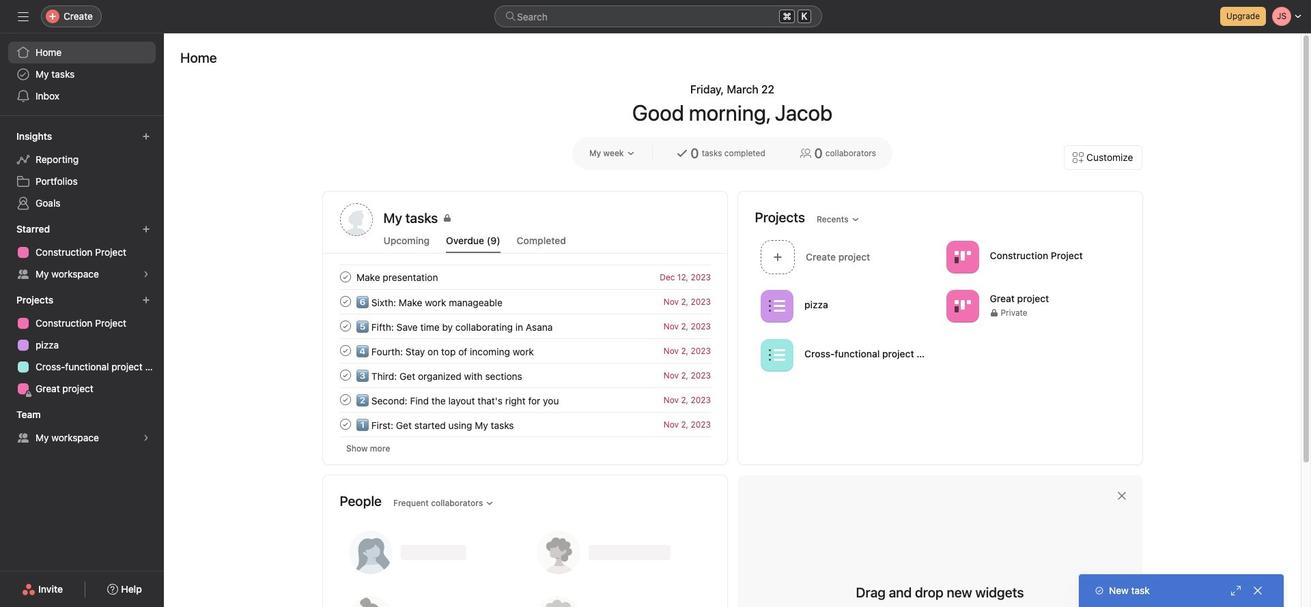 Task type: vqa. For each thing, say whether or not it's contained in the screenshot.
1:1
no



Task type: describe. For each thing, give the bounding box(es) containing it.
projects element
[[0, 288, 164, 403]]

1 mark complete checkbox from the top
[[337, 294, 354, 310]]

2 mark complete image from the top
[[337, 318, 354, 335]]

starred element
[[0, 217, 164, 288]]

3 mark complete checkbox from the top
[[337, 417, 354, 433]]

1 board image from the top
[[954, 249, 971, 265]]

see details, my workspace image
[[142, 434, 150, 443]]

mark complete image for fourth mark complete option from the bottom
[[337, 294, 354, 310]]

2 list image from the top
[[769, 347, 785, 364]]

insights element
[[0, 124, 164, 217]]

3 mark complete image from the top
[[337, 368, 354, 384]]

1 list image from the top
[[769, 298, 785, 315]]

4 mark complete image from the top
[[337, 417, 354, 433]]

4 mark complete checkbox from the top
[[337, 392, 354, 409]]

mark complete image for 1st mark complete option from the bottom
[[337, 392, 354, 409]]

global element
[[0, 33, 164, 115]]

2 mark complete image from the top
[[337, 343, 354, 359]]

2 board image from the top
[[954, 298, 971, 315]]

1 mark complete image from the top
[[337, 269, 354, 286]]

add items to starred image
[[142, 225, 150, 234]]



Task type: locate. For each thing, give the bounding box(es) containing it.
mark complete image
[[337, 269, 354, 286], [337, 343, 354, 359], [337, 368, 354, 384], [337, 417, 354, 433]]

2 mark complete checkbox from the top
[[337, 343, 354, 359]]

Search tasks, projects, and more text field
[[495, 5, 822, 27]]

2 vertical spatial mark complete checkbox
[[337, 417, 354, 433]]

1 vertical spatial mark complete checkbox
[[337, 318, 354, 335]]

list image
[[769, 298, 785, 315], [769, 347, 785, 364]]

0 vertical spatial mark complete checkbox
[[337, 269, 354, 286]]

dismiss image
[[1117, 491, 1127, 502]]

2 mark complete checkbox from the top
[[337, 318, 354, 335]]

hide sidebar image
[[18, 11, 29, 22]]

None field
[[495, 5, 822, 27]]

new project or portfolio image
[[142, 296, 150, 305]]

1 vertical spatial list image
[[769, 347, 785, 364]]

Mark complete checkbox
[[337, 269, 354, 286], [337, 318, 354, 335], [337, 417, 354, 433]]

1 vertical spatial board image
[[954, 298, 971, 315]]

board image
[[954, 249, 971, 265], [954, 298, 971, 315]]

0 vertical spatial list image
[[769, 298, 785, 315]]

mark complete image
[[337, 294, 354, 310], [337, 318, 354, 335], [337, 392, 354, 409]]

2 vertical spatial mark complete image
[[337, 392, 354, 409]]

3 mark complete image from the top
[[337, 392, 354, 409]]

1 mark complete image from the top
[[337, 294, 354, 310]]

add profile photo image
[[340, 204, 373, 236]]

Mark complete checkbox
[[337, 294, 354, 310], [337, 343, 354, 359], [337, 368, 354, 384], [337, 392, 354, 409]]

3 mark complete checkbox from the top
[[337, 368, 354, 384]]

list item
[[755, 236, 941, 278], [323, 265, 727, 290], [323, 290, 727, 314], [323, 314, 727, 339], [323, 339, 727, 363], [323, 363, 727, 388], [323, 388, 727, 413], [323, 413, 727, 437]]

teams element
[[0, 403, 164, 452]]

0 vertical spatial board image
[[954, 249, 971, 265]]

0 vertical spatial mark complete image
[[337, 294, 354, 310]]

expand new task image
[[1231, 586, 1242, 597]]

1 mark complete checkbox from the top
[[337, 269, 354, 286]]

close image
[[1253, 586, 1264, 597]]

see details, my workspace image
[[142, 271, 150, 279]]

1 vertical spatial mark complete image
[[337, 318, 354, 335]]

new insights image
[[142, 133, 150, 141]]



